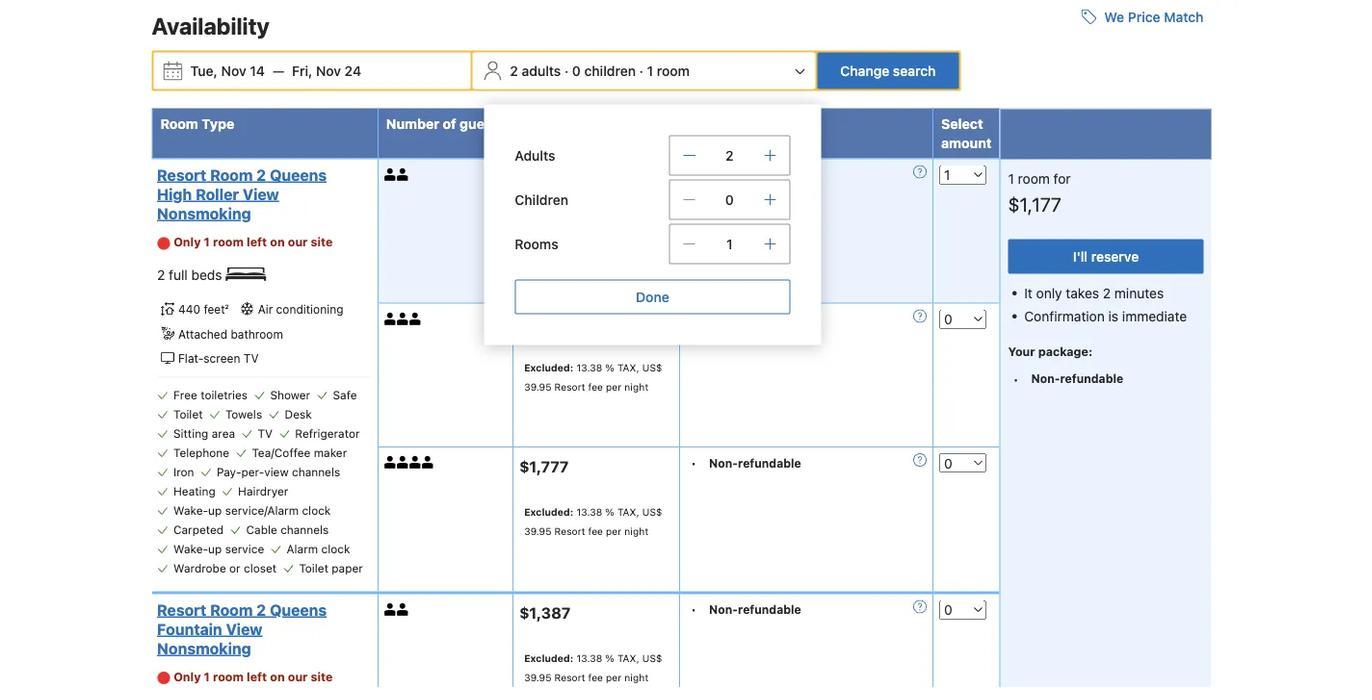 Task type: describe. For each thing, give the bounding box(es) containing it.
—
[[273, 63, 284, 79]]

1 up done button
[[727, 237, 733, 253]]

resort inside resort room 2 queens high roller view nonsmoking
[[157, 166, 207, 185]]

fountain
[[157, 621, 222, 639]]

fee for $1,387
[[588, 673, 603, 685]]

1 13.38 % tax, us$ 39.95 resort fee per night from the top
[[524, 219, 662, 249]]

us$ for $1,777
[[642, 507, 662, 519]]

1 13.38 from the top
[[577, 219, 603, 230]]

select
[[942, 116, 984, 132]]

shower
[[270, 389, 310, 403]]

resort down children
[[555, 238, 585, 249]]

tax, for $1,387
[[618, 654, 640, 665]]

tue, nov 14 — fri, nov 24
[[190, 63, 361, 79]]

toilet for toilet paper
[[299, 563, 329, 576]]

children
[[515, 192, 569, 208]]

$1,777
[[519, 459, 569, 477]]

toilet for toilet
[[173, 408, 203, 422]]

queens for resort room 2 queens fountain view nonsmoking
[[270, 602, 327, 620]]

only for resort room 2 queens high roller view nonsmoking
[[174, 236, 201, 250]]

excluded: for $1,477
[[524, 363, 574, 375]]

1 fee from the top
[[588, 238, 603, 249]]

24
[[345, 63, 361, 79]]

carpeted
[[173, 524, 224, 538]]

done
[[636, 290, 669, 306]]

resort room 2 queens fountain view nonsmoking
[[157, 602, 327, 659]]

high
[[157, 186, 192, 204]]

left for nonsmoking
[[247, 671, 267, 685]]

excluded: for $1,387
[[524, 654, 574, 665]]

pay-per-view channels
[[217, 466, 340, 480]]

our for resort room 2 queens high roller view nonsmoking
[[288, 236, 308, 250]]

wake- for wake-up service
[[173, 543, 208, 557]]

your package:
[[1008, 345, 1093, 359]]

free toiletries
[[173, 389, 248, 403]]

nonsmoking inside resort room 2 queens high roller view nonsmoking
[[157, 205, 251, 223]]

feet²
[[204, 304, 229, 317]]

resort room 2 queens high roller view nonsmoking
[[157, 166, 327, 223]]

1 room for $1,177
[[1008, 171, 1071, 216]]

sitting area
[[173, 428, 235, 441]]

match
[[1164, 9, 1204, 25]]

safe
[[333, 389, 357, 403]]

0 inside button
[[572, 63, 581, 79]]

room inside button
[[657, 63, 690, 79]]

toiletries
[[201, 389, 248, 403]]

children
[[584, 63, 636, 79]]

per for $1,477
[[606, 382, 622, 394]]

search
[[893, 63, 936, 79]]

1 vertical spatial channels
[[281, 524, 329, 538]]

attached bathroom
[[178, 328, 283, 342]]

2 full beds
[[157, 268, 226, 283]]

nonsmoking inside resort room 2 queens fountain view nonsmoking
[[157, 640, 251, 659]]

alarm clock
[[287, 543, 350, 557]]

wardrobe
[[173, 563, 226, 576]]

cable
[[246, 524, 277, 538]]

% for $1,777
[[605, 507, 615, 519]]

sitting
[[173, 428, 208, 441]]

paper
[[332, 563, 363, 576]]

1 vertical spatial 0
[[726, 192, 734, 208]]

per for $1,777
[[606, 527, 622, 538]]

1 more details on meals and payment options image from the top
[[914, 310, 927, 324]]

roller
[[196, 186, 239, 204]]

fee for $1,477
[[588, 382, 603, 394]]

alarm
[[287, 543, 318, 557]]

desk
[[285, 408, 312, 422]]

our for resort room 2 queens fountain view nonsmoking
[[288, 671, 308, 685]]

13.38 for $1,777
[[577, 507, 603, 519]]

on for nonsmoking
[[270, 671, 285, 685]]

we price match button
[[1074, 0, 1212, 35]]

1 per from the top
[[606, 238, 622, 249]]

440
[[178, 304, 200, 317]]

tea/coffee maker
[[252, 447, 347, 460]]

area
[[212, 428, 235, 441]]

for
[[1054, 171, 1071, 187]]

iron
[[173, 466, 194, 480]]

2 inside the it only takes 2 minutes confirmation is immediate
[[1103, 286, 1111, 302]]

room for resort room 2 queens high roller view nonsmoking
[[210, 166, 253, 185]]

excluded: for $1,777
[[524, 507, 574, 519]]

immediate
[[1123, 309, 1187, 325]]

closet
[[244, 563, 277, 576]]

air conditioning
[[258, 304, 343, 317]]

toilet paper
[[299, 563, 363, 576]]

price
[[1128, 9, 1161, 25]]

site for resort room 2 queens fountain view nonsmoking
[[311, 671, 333, 685]]

per for $1,387
[[606, 673, 622, 685]]

tue,
[[190, 63, 218, 79]]

free
[[173, 389, 197, 403]]

conditioning
[[276, 304, 343, 317]]

440 feet²
[[178, 304, 229, 317]]

room up beds
[[213, 236, 244, 250]]

1 tax, from the top
[[618, 219, 640, 230]]

1 inside button
[[647, 63, 653, 79]]

only
[[1036, 286, 1062, 302]]

we price match
[[1105, 9, 1204, 25]]

1 vertical spatial tv
[[258, 428, 273, 441]]

resort room 2 queens high roller view nonsmoking link
[[157, 166, 367, 224]]

we
[[1105, 9, 1125, 25]]

flat-screen tv
[[178, 353, 259, 366]]

bathroom
[[231, 328, 283, 342]]

% for $1,387
[[605, 654, 615, 665]]

view
[[264, 466, 289, 480]]

adults
[[515, 148, 556, 164]]

us$ for $1,387
[[642, 654, 662, 665]]

minutes
[[1115, 286, 1164, 302]]

up for service
[[208, 543, 222, 557]]

wake-up service
[[173, 543, 264, 557]]

adults
[[522, 63, 561, 79]]

change search
[[841, 63, 936, 79]]

tue, nov 14 button
[[183, 54, 273, 89]]

full
[[169, 268, 188, 283]]

left for view
[[247, 236, 267, 250]]

tea/coffee
[[252, 447, 311, 460]]

$1,177
[[1008, 194, 1062, 216]]

towels
[[225, 408, 262, 422]]

tax, for $1,477
[[618, 363, 640, 375]]

2 more details on meals and payment options image from the top
[[914, 455, 927, 468]]

change
[[841, 63, 890, 79]]

39.95 for $1,477
[[524, 382, 552, 394]]

13.38 % tax, us$ 39.95 resort fee per night for $1,477
[[524, 363, 662, 394]]

type
[[202, 116, 234, 132]]

% for $1,477
[[605, 363, 615, 375]]

guests
[[460, 116, 505, 132]]

service/alarm
[[225, 505, 299, 518]]



Task type: vqa. For each thing, say whether or not it's contained in the screenshot.


Task type: locate. For each thing, give the bounding box(es) containing it.
us$
[[642, 219, 662, 230], [642, 363, 662, 375], [642, 507, 662, 519], [642, 654, 662, 665]]

13.38
[[577, 219, 603, 230], [577, 363, 603, 375], [577, 507, 603, 519], [577, 654, 603, 665]]

telephone
[[173, 447, 229, 460]]

us$ for $1,477
[[642, 363, 662, 375]]

1 nonsmoking from the top
[[157, 205, 251, 223]]

wake- down carpeted
[[173, 543, 208, 557]]

resort inside resort room 2 queens fountain view nonsmoking
[[157, 602, 207, 620]]

1
[[647, 63, 653, 79], [1008, 171, 1015, 187], [204, 236, 210, 250], [727, 237, 733, 253], [204, 671, 210, 685]]

1 horizontal spatial ·
[[639, 63, 644, 79]]

0 vertical spatial our
[[288, 236, 308, 250]]

tax,
[[618, 219, 640, 230], [618, 363, 640, 375], [618, 507, 640, 519], [618, 654, 640, 665]]

2 inside 2 adults · 0 children · 1 room button
[[510, 63, 518, 79]]

1 vertical spatial up
[[208, 543, 222, 557]]

4 fee from the top
[[588, 673, 603, 685]]

maker
[[314, 447, 347, 460]]

2 % from the top
[[605, 363, 615, 375]]

i'll reserve
[[1073, 249, 1139, 265]]

1 queens from the top
[[270, 166, 327, 185]]

2 13.38 % tax, us$ 39.95 resort fee per night from the top
[[524, 363, 662, 394]]

13.38 % tax, us$ 39.95 resort fee per night down $1,477
[[524, 363, 662, 394]]

2 wake- from the top
[[173, 543, 208, 557]]

1 horizontal spatial toilet
[[299, 563, 329, 576]]

0 vertical spatial only
[[174, 236, 201, 250]]

view right the fountain at the bottom left of the page
[[226, 621, 263, 639]]

2 39.95 from the top
[[524, 382, 552, 394]]

night for $1,477
[[625, 382, 649, 394]]

39.95 for $1,777
[[524, 527, 552, 538]]

3 per from the top
[[606, 527, 622, 538]]

channels up alarm at the left bottom of the page
[[281, 524, 329, 538]]

0 vertical spatial excluded:
[[524, 363, 574, 375]]

room inside '1 room for $1,177'
[[1018, 171, 1050, 187]]

1 our from the top
[[288, 236, 308, 250]]

0 vertical spatial clock
[[302, 505, 331, 518]]

confirmation
[[1025, 309, 1105, 325]]

fee
[[588, 238, 603, 249], [588, 382, 603, 394], [588, 527, 603, 538], [588, 673, 603, 685]]

channels down maker
[[292, 466, 340, 480]]

2 our from the top
[[288, 671, 308, 685]]

hairdryer
[[238, 486, 288, 499]]

4 night from the top
[[625, 673, 649, 685]]

room up $1,177
[[1018, 171, 1050, 187]]

up up carpeted
[[208, 505, 222, 518]]

queens for resort room 2 queens high roller view nonsmoking
[[270, 166, 327, 185]]

resort down $1,477
[[555, 382, 585, 394]]

select amount
[[942, 116, 992, 151]]

room right children
[[657, 63, 690, 79]]

only 1 room left on our site down resort room 2 queens fountain view nonsmoking link
[[174, 671, 333, 685]]

· right adults
[[565, 63, 569, 79]]

1 left from the top
[[247, 236, 267, 250]]

0 vertical spatial room
[[160, 116, 198, 132]]

wake-
[[173, 505, 208, 518], [173, 543, 208, 557]]

2 left from the top
[[247, 671, 267, 685]]

2 nonsmoking from the top
[[157, 640, 251, 659]]

2 only from the top
[[174, 671, 201, 685]]

2 tax, from the top
[[618, 363, 640, 375]]

availability
[[152, 13, 270, 40]]

site for resort room 2 queens high roller view nonsmoking
[[311, 236, 333, 250]]

room left the 'type'
[[160, 116, 198, 132]]

our down resort room 2 queens fountain view nonsmoking link
[[288, 671, 308, 685]]

1 vertical spatial site
[[311, 671, 333, 685]]

nov
[[221, 63, 246, 79], [316, 63, 341, 79]]

1 nov from the left
[[221, 63, 246, 79]]

2 queens from the top
[[270, 602, 327, 620]]

2 on from the top
[[270, 671, 285, 685]]

toilet down free
[[173, 408, 203, 422]]

only up 2 full beds
[[174, 236, 201, 250]]

4 13.38 % tax, us$ 39.95 resort fee per night from the top
[[524, 654, 662, 685]]

1 vertical spatial on
[[270, 671, 285, 685]]

2 vertical spatial room
[[210, 602, 253, 620]]

tax, for $1,777
[[618, 507, 640, 519]]

site up conditioning
[[311, 236, 333, 250]]

only down the fountain at the bottom left of the page
[[174, 671, 201, 685]]

1 on from the top
[[270, 236, 285, 250]]

your
[[1008, 345, 1036, 359]]

queens
[[270, 166, 327, 185], [270, 602, 327, 620]]

0 vertical spatial 0
[[572, 63, 581, 79]]

of
[[443, 116, 457, 132]]

1 night from the top
[[625, 238, 649, 249]]

1 vertical spatial only
[[174, 671, 201, 685]]

2 inside resort room 2 queens high roller view nonsmoking
[[257, 166, 266, 185]]

tv down the bathroom
[[244, 353, 259, 366]]

only 1 room left on our site for view
[[174, 236, 333, 250]]

0 horizontal spatial ·
[[565, 63, 569, 79]]

0 horizontal spatial 0
[[572, 63, 581, 79]]

room for resort room 2 queens fountain view nonsmoking
[[210, 602, 253, 620]]

more details on meals and payment options image
[[914, 166, 927, 179], [914, 455, 927, 468]]

clock
[[302, 505, 331, 518], [321, 543, 350, 557]]

non-refundable
[[709, 169, 802, 182], [709, 313, 802, 327], [1032, 373, 1124, 386], [709, 457, 802, 471], [709, 604, 802, 618]]

tv up tea/coffee
[[258, 428, 273, 441]]

clock up the cable channels
[[302, 505, 331, 518]]

done button
[[515, 281, 791, 315]]

excluded: down the $1,777
[[524, 507, 574, 519]]

amount
[[942, 136, 992, 151]]

•
[[691, 169, 697, 183], [691, 313, 697, 327], [1013, 373, 1019, 387], [691, 458, 697, 471], [691, 604, 697, 618]]

4 us$ from the top
[[642, 654, 662, 665]]

resort up high at the left of page
[[157, 166, 207, 185]]

2 excluded: from the top
[[524, 507, 574, 519]]

2 fee from the top
[[588, 382, 603, 394]]

2 13.38 from the top
[[577, 363, 603, 375]]

on down resort room 2 queens fountain view nonsmoking link
[[270, 671, 285, 685]]

room type
[[160, 116, 234, 132]]

3 13.38 % tax, us$ 39.95 resort fee per night from the top
[[524, 507, 662, 538]]

· right children
[[639, 63, 644, 79]]

attached
[[178, 328, 227, 342]]

left down resort room 2 queens high roller view nonsmoking link
[[247, 236, 267, 250]]

39.95 down children
[[524, 238, 552, 249]]

1 site from the top
[[311, 236, 333, 250]]

4 13.38 from the top
[[577, 654, 603, 665]]

4 % from the top
[[605, 654, 615, 665]]

air
[[258, 304, 273, 317]]

1 vertical spatial excluded:
[[524, 507, 574, 519]]

1 wake- from the top
[[173, 505, 208, 518]]

room
[[657, 63, 690, 79], [1018, 171, 1050, 187], [213, 236, 244, 250], [213, 671, 244, 685]]

1 vertical spatial room
[[210, 166, 253, 185]]

1 only 1 room left on our site from the top
[[174, 236, 333, 250]]

39.95 down $1,387
[[524, 673, 552, 685]]

1 vertical spatial our
[[288, 671, 308, 685]]

1 vertical spatial left
[[247, 671, 267, 685]]

0 vertical spatial more details on meals and payment options image
[[914, 166, 927, 179]]

nonsmoking down roller
[[157, 205, 251, 223]]

39.95 for $1,387
[[524, 673, 552, 685]]

nonsmoking down the fountain at the bottom left of the page
[[157, 640, 251, 659]]

13.38 % tax, us$ 39.95 resort fee per night for $1,387
[[524, 654, 662, 685]]

2 us$ from the top
[[642, 363, 662, 375]]

1 vertical spatial more details on meals and payment options image
[[914, 601, 927, 615]]

13.38 % tax, us$ 39.95 resort fee per night down the $1,777
[[524, 507, 662, 538]]

toilet
[[173, 408, 203, 422], [299, 563, 329, 576]]

1 horizontal spatial 0
[[726, 192, 734, 208]]

$1,387
[[519, 605, 571, 624]]

3 % from the top
[[605, 507, 615, 519]]

0 vertical spatial nonsmoking
[[157, 205, 251, 223]]

site
[[311, 236, 333, 250], [311, 671, 333, 685]]

room down or
[[210, 602, 253, 620]]

13.38 % tax, us$ 39.95 resort fee per night down children
[[524, 219, 662, 249]]

screen
[[204, 353, 240, 366]]

0 vertical spatial tv
[[244, 353, 259, 366]]

0 horizontal spatial toilet
[[173, 408, 203, 422]]

4 tax, from the top
[[618, 654, 640, 665]]

non-
[[709, 169, 738, 182], [709, 313, 738, 327], [1032, 373, 1060, 386], [709, 457, 738, 471], [709, 604, 738, 618]]

fri, nov 24 button
[[284, 54, 369, 89]]

queens inside resort room 2 queens fountain view nonsmoking
[[270, 602, 327, 620]]

occupancy image
[[384, 169, 397, 181], [397, 169, 409, 181], [409, 313, 422, 326], [384, 604, 397, 617], [397, 604, 409, 617]]

1 vertical spatial only 1 room left on our site
[[174, 671, 333, 685]]

resort up the fountain at the bottom left of the page
[[157, 602, 207, 620]]

1 more details on meals and payment options image from the top
[[914, 166, 927, 179]]

13.38 % tax, us$ 39.95 resort fee per night down $1,387
[[524, 654, 662, 685]]

clock up toilet paper at the bottom left
[[321, 543, 350, 557]]

39.95 down the $1,777
[[524, 527, 552, 538]]

beds
[[191, 268, 222, 283]]

room inside resort room 2 queens fountain view nonsmoking
[[210, 602, 253, 620]]

night for $1,777
[[625, 527, 649, 538]]

rooms
[[515, 237, 559, 253]]

13.38 % tax, us$ 39.95 resort fee per night for $1,777
[[524, 507, 662, 538]]

0 horizontal spatial nov
[[221, 63, 246, 79]]

wake- down heating
[[173, 505, 208, 518]]

3 fee from the top
[[588, 527, 603, 538]]

13.38 for $1,387
[[577, 654, 603, 665]]

per
[[606, 238, 622, 249], [606, 382, 622, 394], [606, 527, 622, 538], [606, 673, 622, 685]]

0 vertical spatial left
[[247, 236, 267, 250]]

night for $1,387
[[625, 673, 649, 685]]

nov left 14
[[221, 63, 246, 79]]

or
[[229, 563, 241, 576]]

2 adults · 0 children · 1 room
[[510, 63, 690, 79]]

i'll reserve button
[[1008, 240, 1204, 275]]

0 vertical spatial wake-
[[173, 505, 208, 518]]

on for view
[[270, 236, 285, 250]]

resort room 2 queens fountain view nonsmoking link
[[157, 601, 367, 659]]

more details on meals and payment options image
[[914, 310, 927, 324], [914, 601, 927, 615]]

wake- for wake-up service/alarm clock
[[173, 505, 208, 518]]

4 39.95 from the top
[[524, 673, 552, 685]]

1 vertical spatial wake-
[[173, 543, 208, 557]]

only 1 room left on our site down resort room 2 queens high roller view nonsmoking link
[[174, 236, 333, 250]]

2 nov from the left
[[316, 63, 341, 79]]

view
[[243, 186, 279, 204], [226, 621, 263, 639]]

0 vertical spatial queens
[[270, 166, 327, 185]]

%
[[605, 219, 615, 230], [605, 363, 615, 375], [605, 507, 615, 519], [605, 654, 615, 665]]

is
[[1109, 309, 1119, 325]]

heating
[[173, 486, 216, 499]]

on down resort room 2 queens high roller view nonsmoking link
[[270, 236, 285, 250]]

2 per from the top
[[606, 382, 622, 394]]

queens inside resort room 2 queens high roller view nonsmoking
[[270, 166, 327, 185]]

resort down the $1,777
[[555, 527, 585, 538]]

excluded:
[[524, 363, 574, 375], [524, 507, 574, 519], [524, 654, 574, 665]]

0 vertical spatial up
[[208, 505, 222, 518]]

1 vertical spatial nonsmoking
[[157, 640, 251, 659]]

1 vertical spatial view
[[226, 621, 263, 639]]

13.38 for $1,477
[[577, 363, 603, 375]]

site down resort room 2 queens fountain view nonsmoking link
[[311, 671, 333, 685]]

toilet down alarm clock
[[299, 563, 329, 576]]

1 inside '1 room for $1,177'
[[1008, 171, 1015, 187]]

0
[[572, 63, 581, 79], [726, 192, 734, 208]]

service
[[225, 543, 264, 557]]

3 us$ from the top
[[642, 507, 662, 519]]

fri,
[[292, 63, 312, 79]]

only for resort room 2 queens fountain view nonsmoking
[[174, 671, 201, 685]]

1 excluded: from the top
[[524, 363, 574, 375]]

0 vertical spatial channels
[[292, 466, 340, 480]]

number
[[386, 116, 440, 132]]

2 only 1 room left on our site from the top
[[174, 671, 333, 685]]

3 night from the top
[[625, 527, 649, 538]]

cable channels
[[246, 524, 329, 538]]

14
[[250, 63, 265, 79]]

channels
[[292, 466, 340, 480], [281, 524, 329, 538]]

resort down $1,387
[[555, 673, 585, 685]]

room inside resort room 2 queens high roller view nonsmoking
[[210, 166, 253, 185]]

1 us$ from the top
[[642, 219, 662, 230]]

1 up $1,177
[[1008, 171, 1015, 187]]

2 night from the top
[[625, 382, 649, 394]]

2 more details on meals and payment options image from the top
[[914, 601, 927, 615]]

1 % from the top
[[605, 219, 615, 230]]

fee for $1,777
[[588, 527, 603, 538]]

change search button
[[818, 53, 959, 90]]

2 · from the left
[[639, 63, 644, 79]]

0 vertical spatial site
[[311, 236, 333, 250]]

2 up from the top
[[208, 543, 222, 557]]

39.95 down $1,477
[[524, 382, 552, 394]]

0 vertical spatial toilet
[[173, 408, 203, 422]]

left
[[247, 236, 267, 250], [247, 671, 267, 685]]

1 right children
[[647, 63, 653, 79]]

number of guests
[[386, 116, 505, 132]]

1 up beds
[[204, 236, 210, 250]]

1 up from the top
[[208, 505, 222, 518]]

13.38 % tax, us$ 39.95 resort fee per night
[[524, 219, 662, 249], [524, 363, 662, 394], [524, 507, 662, 538], [524, 654, 662, 685]]

1 down the fountain at the bottom left of the page
[[204, 671, 210, 685]]

1 · from the left
[[565, 63, 569, 79]]

wake-up service/alarm clock
[[173, 505, 331, 518]]

up up the wardrobe or closet
[[208, 543, 222, 557]]

2 vertical spatial excluded:
[[524, 654, 574, 665]]

3 tax, from the top
[[618, 507, 640, 519]]

refrigerator
[[295, 428, 360, 441]]

2 adults · 0 children · 1 room button
[[475, 53, 814, 90]]

2 site from the top
[[311, 671, 333, 685]]

0 vertical spatial only 1 room left on our site
[[174, 236, 333, 250]]

3 13.38 from the top
[[577, 507, 603, 519]]

1 only from the top
[[174, 236, 201, 250]]

1 vertical spatial more details on meals and payment options image
[[914, 455, 927, 468]]

nonsmoking
[[157, 205, 251, 223], [157, 640, 251, 659]]

0 vertical spatial on
[[270, 236, 285, 250]]

on
[[270, 236, 285, 250], [270, 671, 285, 685]]

4 per from the top
[[606, 673, 622, 685]]

1 vertical spatial toilet
[[299, 563, 329, 576]]

our down resort room 2 queens high roller view nonsmoking link
[[288, 236, 308, 250]]

0 vertical spatial view
[[243, 186, 279, 204]]

takes
[[1066, 286, 1100, 302]]

view inside resort room 2 queens fountain view nonsmoking
[[226, 621, 263, 639]]

3 39.95 from the top
[[524, 527, 552, 538]]

excluded: down $1,477
[[524, 363, 574, 375]]

1 vertical spatial clock
[[321, 543, 350, 557]]

0 vertical spatial more details on meals and payment options image
[[914, 310, 927, 324]]

package:
[[1039, 345, 1093, 359]]

resort
[[157, 166, 207, 185], [555, 238, 585, 249], [555, 382, 585, 394], [555, 527, 585, 538], [157, 602, 207, 620], [555, 673, 585, 685]]

up for service/alarm
[[208, 505, 222, 518]]

occupancy image
[[384, 313, 397, 326], [397, 313, 409, 326], [384, 457, 397, 470], [397, 457, 409, 470], [409, 457, 422, 470], [422, 457, 434, 470]]

it
[[1025, 286, 1033, 302]]

2 inside resort room 2 queens fountain view nonsmoking
[[257, 602, 266, 620]]

view inside resort room 2 queens high roller view nonsmoking
[[243, 186, 279, 204]]

excluded: down $1,387
[[524, 654, 574, 665]]

nov left '24'
[[316, 63, 341, 79]]

room down resort room 2 queens fountain view nonsmoking
[[213, 671, 244, 685]]

39.95
[[524, 238, 552, 249], [524, 382, 552, 394], [524, 527, 552, 538], [524, 673, 552, 685]]

wardrobe or closet
[[173, 563, 277, 576]]

flat-
[[178, 353, 204, 366]]

1 horizontal spatial nov
[[316, 63, 341, 79]]

3 excluded: from the top
[[524, 654, 574, 665]]

view right roller
[[243, 186, 279, 204]]

room up roller
[[210, 166, 253, 185]]

1 39.95 from the top
[[524, 238, 552, 249]]

$1,477
[[519, 314, 570, 333]]

1 vertical spatial queens
[[270, 602, 327, 620]]

only 1 room left on our site for nonsmoking
[[174, 671, 333, 685]]

it only takes 2 minutes confirmation is immediate
[[1025, 286, 1187, 325]]

left down resort room 2 queens fountain view nonsmoking link
[[247, 671, 267, 685]]



